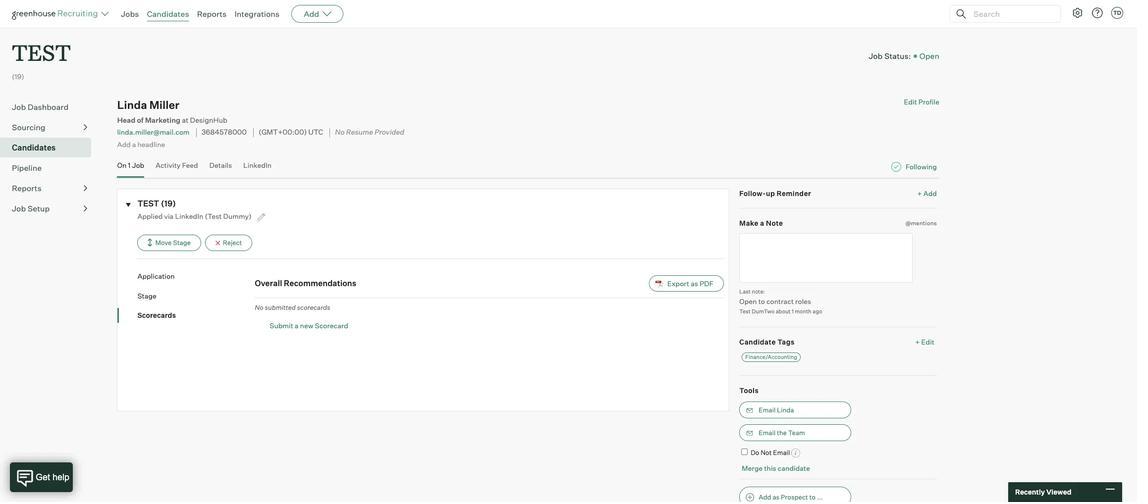 Task type: locate. For each thing, give the bounding box(es) containing it.
0 horizontal spatial a
[[132, 140, 136, 149]]

stage inside 'link'
[[138, 292, 157, 300]]

1 vertical spatial open
[[740, 298, 757, 306]]

1 right on
[[128, 161, 131, 170]]

0 horizontal spatial linkedin
[[175, 212, 203, 221]]

0 horizontal spatial 1
[[128, 161, 131, 170]]

0 vertical spatial reports link
[[197, 9, 227, 19]]

linkedin
[[243, 161, 272, 170], [175, 212, 203, 221]]

reports down the pipeline
[[12, 184, 42, 193]]

1 horizontal spatial open
[[920, 51, 940, 61]]

(19) up via
[[161, 199, 176, 209]]

(19) down test link
[[12, 72, 24, 81]]

reject button
[[205, 235, 253, 251]]

status:
[[885, 51, 912, 61]]

merge this candidate link
[[742, 465, 811, 473]]

0 horizontal spatial open
[[740, 298, 757, 306]]

stage down application
[[138, 292, 157, 300]]

test up applied
[[138, 199, 159, 209]]

to left ...
[[810, 494, 816, 502]]

month
[[795, 308, 812, 315]]

to
[[759, 298, 766, 306], [810, 494, 816, 502]]

email linda button
[[740, 402, 852, 419]]

...
[[818, 494, 823, 502]]

no resume provided
[[335, 128, 405, 137]]

a for add
[[132, 140, 136, 149]]

linda up the
[[778, 406, 795, 414]]

0 vertical spatial +
[[918, 189, 923, 198]]

email left the
[[759, 429, 776, 437]]

a
[[132, 140, 136, 149], [761, 219, 765, 228], [295, 322, 299, 330]]

reports link left integrations on the left top of page
[[197, 9, 227, 19]]

1 horizontal spatial edit
[[922, 338, 935, 346]]

1 horizontal spatial stage
[[173, 239, 191, 247]]

job left setup
[[12, 204, 26, 214]]

no submitted scorecards
[[255, 304, 330, 312]]

tags
[[778, 338, 795, 346]]

job inside on 1 job "link"
[[132, 161, 144, 170]]

1 vertical spatial reports
[[12, 184, 42, 193]]

as inside export as pdf link
[[691, 280, 699, 288]]

integrations link
[[235, 9, 280, 19]]

1 vertical spatial email
[[759, 429, 776, 437]]

0 vertical spatial as
[[691, 280, 699, 288]]

this
[[765, 465, 777, 473]]

+ for + edit
[[916, 338, 920, 346]]

reports link
[[197, 9, 227, 19], [12, 183, 87, 194]]

linkedin right the details
[[243, 161, 272, 170]]

1 vertical spatial +
[[916, 338, 920, 346]]

1 horizontal spatial test
[[138, 199, 159, 209]]

1 vertical spatial no
[[255, 304, 264, 312]]

designhub
[[190, 116, 228, 125]]

test
[[740, 308, 751, 315]]

job right on
[[132, 161, 144, 170]]

to up dumtwo
[[759, 298, 766, 306]]

as inside add as prospect to ... button
[[773, 494, 780, 502]]

candidates down sourcing
[[12, 143, 56, 153]]

as left prospect
[[773, 494, 780, 502]]

about
[[776, 308, 791, 315]]

1 vertical spatial candidates link
[[12, 142, 87, 154]]

0 horizontal spatial test
[[12, 38, 71, 67]]

move
[[155, 239, 172, 247]]

via
[[164, 212, 174, 221]]

add inside + add link
[[924, 189, 938, 198]]

scorecard
[[315, 322, 348, 330]]

make
[[740, 219, 759, 228]]

1 horizontal spatial to
[[810, 494, 816, 502]]

submitted
[[265, 304, 296, 312]]

1 vertical spatial stage
[[138, 292, 157, 300]]

candidates right jobs
[[147, 9, 189, 19]]

open down last
[[740, 298, 757, 306]]

details
[[210, 161, 232, 170]]

+ edit link
[[913, 335, 938, 349]]

Do Not Email checkbox
[[742, 449, 748, 455]]

0 vertical spatial email
[[759, 406, 776, 414]]

0 vertical spatial test
[[12, 38, 71, 67]]

to inside button
[[810, 494, 816, 502]]

overall recommendations
[[255, 279, 357, 289]]

configure image
[[1072, 7, 1084, 19]]

test for test
[[12, 38, 71, 67]]

0 horizontal spatial edit
[[905, 98, 918, 106]]

sourcing link
[[12, 122, 87, 133]]

1 horizontal spatial linkedin
[[243, 161, 272, 170]]

1 horizontal spatial reports link
[[197, 9, 227, 19]]

following
[[906, 163, 938, 171]]

1 vertical spatial as
[[773, 494, 780, 502]]

0 horizontal spatial (19)
[[12, 72, 24, 81]]

(19)
[[12, 72, 24, 81], [161, 199, 176, 209]]

+ inside + add link
[[918, 189, 923, 198]]

job left status:
[[869, 51, 883, 61]]

greenhouse recruiting image
[[12, 8, 101, 20]]

1 horizontal spatial as
[[773, 494, 780, 502]]

1 vertical spatial linda
[[778, 406, 795, 414]]

following link
[[906, 162, 938, 172]]

add for add a headline
[[117, 140, 131, 149]]

linda.miller@mail.com
[[117, 128, 190, 137]]

0 vertical spatial reports
[[197, 9, 227, 19]]

0 horizontal spatial reports
[[12, 184, 42, 193]]

candidates link right jobs
[[147, 9, 189, 19]]

team
[[789, 429, 806, 437]]

reports left integrations on the left top of page
[[197, 9, 227, 19]]

a left note
[[761, 219, 765, 228]]

1 horizontal spatial no
[[335, 128, 345, 137]]

submit a new scorecard link
[[270, 321, 725, 331]]

1 horizontal spatial a
[[295, 322, 299, 330]]

candidate tags
[[740, 338, 795, 346]]

(gmt+00:00)
[[259, 128, 307, 137]]

0 vertical spatial linkedin
[[243, 161, 272, 170]]

note
[[767, 219, 784, 228]]

email up email the team
[[759, 406, 776, 414]]

0 vertical spatial 1
[[128, 161, 131, 170]]

no left submitted
[[255, 304, 264, 312]]

finance/accounting link
[[742, 353, 801, 362]]

reports link up the job setup link
[[12, 183, 87, 194]]

edit profile
[[905, 98, 940, 106]]

0 horizontal spatial stage
[[138, 292, 157, 300]]

@mentions
[[906, 220, 938, 227]]

1 horizontal spatial linda
[[778, 406, 795, 414]]

(gmt+00:00) utc
[[259, 128, 323, 137]]

0 vertical spatial a
[[132, 140, 136, 149]]

0 horizontal spatial as
[[691, 280, 699, 288]]

1 vertical spatial 1
[[792, 308, 794, 315]]

utc
[[309, 128, 323, 137]]

open
[[920, 51, 940, 61], [740, 298, 757, 306]]

None text field
[[740, 233, 913, 283]]

dummy)
[[223, 212, 252, 221]]

1 vertical spatial test
[[138, 199, 159, 209]]

add as prospect to ...
[[759, 494, 823, 502]]

0 vertical spatial candidates
[[147, 9, 189, 19]]

0 horizontal spatial candidates
[[12, 143, 56, 153]]

a left new
[[295, 322, 299, 330]]

pipeline link
[[12, 162, 87, 174]]

+ inside + edit link
[[916, 338, 920, 346]]

linda miller head of marketing at designhub
[[117, 98, 228, 125]]

0 horizontal spatial candidates link
[[12, 142, 87, 154]]

viewed
[[1047, 488, 1072, 497]]

make a note
[[740, 219, 784, 228]]

application
[[138, 272, 175, 281]]

new
[[300, 322, 314, 330]]

scorecards link
[[138, 311, 255, 321]]

a left "headline" on the left of page
[[132, 140, 136, 149]]

2 vertical spatial a
[[295, 322, 299, 330]]

integrations
[[235, 9, 280, 19]]

finance/accounting
[[746, 354, 798, 361]]

linkedin right via
[[175, 212, 203, 221]]

0 vertical spatial stage
[[173, 239, 191, 247]]

export
[[668, 280, 690, 288]]

add as prospect to ... button
[[740, 487, 852, 503]]

1 vertical spatial candidates
[[12, 143, 56, 153]]

edit profile link
[[905, 98, 940, 106]]

0 horizontal spatial to
[[759, 298, 766, 306]]

email right not
[[774, 449, 790, 457]]

0 horizontal spatial linda
[[117, 98, 147, 112]]

provided
[[375, 128, 405, 137]]

1 horizontal spatial reports
[[197, 9, 227, 19]]

0 vertical spatial linda
[[117, 98, 147, 112]]

0 horizontal spatial no
[[255, 304, 264, 312]]

to for ...
[[810, 494, 816, 502]]

1 horizontal spatial (19)
[[161, 199, 176, 209]]

1 vertical spatial reports link
[[12, 183, 87, 194]]

0 vertical spatial to
[[759, 298, 766, 306]]

up
[[766, 189, 776, 198]]

linda
[[117, 98, 147, 112], [778, 406, 795, 414]]

+
[[918, 189, 923, 198], [916, 338, 920, 346]]

test down greenhouse recruiting image
[[12, 38, 71, 67]]

to inside last note: open to contract roles test dumtwo               about 1 month               ago
[[759, 298, 766, 306]]

job inside job dashboard link
[[12, 102, 26, 112]]

1 vertical spatial edit
[[922, 338, 935, 346]]

linda.miller@mail.com link
[[117, 128, 190, 137]]

edit
[[905, 98, 918, 106], [922, 338, 935, 346]]

1 horizontal spatial 1
[[792, 308, 794, 315]]

stage
[[173, 239, 191, 247], [138, 292, 157, 300]]

no for no submitted scorecards
[[255, 304, 264, 312]]

email
[[759, 406, 776, 414], [759, 429, 776, 437], [774, 449, 790, 457]]

head
[[117, 116, 135, 125]]

1 horizontal spatial candidates
[[147, 9, 189, 19]]

job for job status:
[[869, 51, 883, 61]]

2 horizontal spatial a
[[761, 219, 765, 228]]

to for contract
[[759, 298, 766, 306]]

no left resume at the top left of page
[[335, 128, 345, 137]]

open right status:
[[920, 51, 940, 61]]

recently viewed
[[1016, 488, 1072, 497]]

recently
[[1016, 488, 1046, 497]]

test
[[12, 38, 71, 67], [138, 199, 159, 209]]

as left the pdf
[[691, 280, 699, 288]]

1 vertical spatial to
[[810, 494, 816, 502]]

as for add
[[773, 494, 780, 502]]

add inside add as prospect to ... button
[[759, 494, 772, 502]]

add inside add popup button
[[304, 9, 319, 19]]

0 vertical spatial no
[[335, 128, 345, 137]]

1
[[128, 161, 131, 170], [792, 308, 794, 315]]

job status:
[[869, 51, 912, 61]]

linda up head
[[117, 98, 147, 112]]

candidates link up pipeline 'link'
[[12, 142, 87, 154]]

0 vertical spatial open
[[920, 51, 940, 61]]

job up sourcing
[[12, 102, 26, 112]]

0 vertical spatial (19)
[[12, 72, 24, 81]]

email inside button
[[759, 406, 776, 414]]

candidate
[[778, 465, 811, 473]]

stage link
[[138, 291, 255, 301]]

1 right about
[[792, 308, 794, 315]]

0 horizontal spatial reports link
[[12, 183, 87, 194]]

0 vertical spatial candidates link
[[147, 9, 189, 19]]

stage right move
[[173, 239, 191, 247]]

a for submit
[[295, 322, 299, 330]]

no
[[335, 128, 345, 137], [255, 304, 264, 312]]

email inside button
[[759, 429, 776, 437]]

1 vertical spatial a
[[761, 219, 765, 228]]



Task type: describe. For each thing, give the bounding box(es) containing it.
job for job dashboard
[[12, 102, 26, 112]]

td button
[[1110, 5, 1126, 21]]

jobs link
[[121, 9, 139, 19]]

profile
[[919, 98, 940, 106]]

email linda
[[759, 406, 795, 414]]

linda inside linda miller head of marketing at designhub
[[117, 98, 147, 112]]

email for email linda
[[759, 406, 776, 414]]

do not email
[[751, 449, 790, 457]]

resume
[[346, 128, 373, 137]]

scorecards
[[297, 304, 330, 312]]

open inside last note: open to contract roles test dumtwo               about 1 month               ago
[[740, 298, 757, 306]]

add for add as prospect to ...
[[759, 494, 772, 502]]

overall
[[255, 279, 282, 289]]

email the team button
[[740, 425, 852, 442]]

+ for + add
[[918, 189, 923, 198]]

on 1 job
[[117, 161, 144, 170]]

applied via linkedin (test dummy)
[[138, 212, 253, 221]]

note:
[[752, 288, 765, 295]]

sourcing
[[12, 123, 45, 132]]

linkedin link
[[243, 161, 272, 176]]

0 vertical spatial edit
[[905, 98, 918, 106]]

last
[[740, 288, 751, 295]]

the
[[778, 429, 787, 437]]

3684578000
[[202, 128, 247, 137]]

reject
[[223, 239, 242, 247]]

test (19)
[[138, 199, 176, 209]]

Search text field
[[972, 7, 1052, 21]]

roles
[[796, 298, 812, 306]]

1 horizontal spatial candidates link
[[147, 9, 189, 19]]

recommendations
[[284, 279, 357, 289]]

pdf
[[700, 280, 714, 288]]

+ add link
[[918, 189, 938, 198]]

merge this candidate
[[742, 465, 811, 473]]

job dashboard
[[12, 102, 69, 112]]

on
[[117, 161, 127, 170]]

on 1 job link
[[117, 161, 144, 176]]

as for export
[[691, 280, 699, 288]]

marketing
[[145, 116, 181, 125]]

at
[[182, 116, 189, 125]]

add a headline
[[117, 140, 165, 149]]

export as pdf
[[668, 280, 714, 288]]

candidate
[[740, 338, 776, 346]]

+ edit
[[916, 338, 935, 346]]

(test
[[205, 212, 222, 221]]

activity feed
[[156, 161, 198, 170]]

feed
[[182, 161, 198, 170]]

prospect
[[781, 494, 809, 502]]

1 inside on 1 job "link"
[[128, 161, 131, 170]]

2 vertical spatial email
[[774, 449, 790, 457]]

1 vertical spatial linkedin
[[175, 212, 203, 221]]

@mentions link
[[906, 219, 938, 228]]

submit
[[270, 322, 293, 330]]

a for make
[[761, 219, 765, 228]]

headline
[[138, 140, 165, 149]]

setup
[[28, 204, 50, 214]]

test for test (19)
[[138, 199, 159, 209]]

follow-up reminder
[[740, 189, 812, 198]]

email the team
[[759, 429, 806, 437]]

dumtwo
[[752, 308, 775, 315]]

test link
[[12, 28, 71, 69]]

td
[[1114, 9, 1122, 16]]

add for add
[[304, 9, 319, 19]]

tools
[[740, 387, 759, 395]]

submit a new scorecard
[[270, 322, 348, 330]]

1 vertical spatial (19)
[[161, 199, 176, 209]]

scorecards
[[138, 311, 176, 320]]

stage inside button
[[173, 239, 191, 247]]

activity feed link
[[156, 161, 198, 176]]

last note: open to contract roles test dumtwo               about 1 month               ago
[[740, 288, 823, 315]]

do
[[751, 449, 760, 457]]

application link
[[138, 272, 255, 281]]

merge
[[742, 465, 763, 473]]

move stage
[[155, 239, 191, 247]]

add button
[[292, 5, 344, 23]]

no for no resume provided
[[335, 128, 345, 137]]

activity
[[156, 161, 181, 170]]

email for email the team
[[759, 429, 776, 437]]

ago
[[813, 308, 823, 315]]

export as pdf link
[[649, 276, 725, 292]]

contract
[[767, 298, 794, 306]]

job setup
[[12, 204, 50, 214]]

miller
[[149, 98, 180, 112]]

+ add
[[918, 189, 938, 198]]

reminder
[[777, 189, 812, 198]]

linda inside button
[[778, 406, 795, 414]]

1 inside last note: open to contract roles test dumtwo               about 1 month               ago
[[792, 308, 794, 315]]

not
[[761, 449, 772, 457]]

job for job setup
[[12, 204, 26, 214]]



Task type: vqa. For each thing, say whether or not it's contained in the screenshot.
a to the middle
yes



